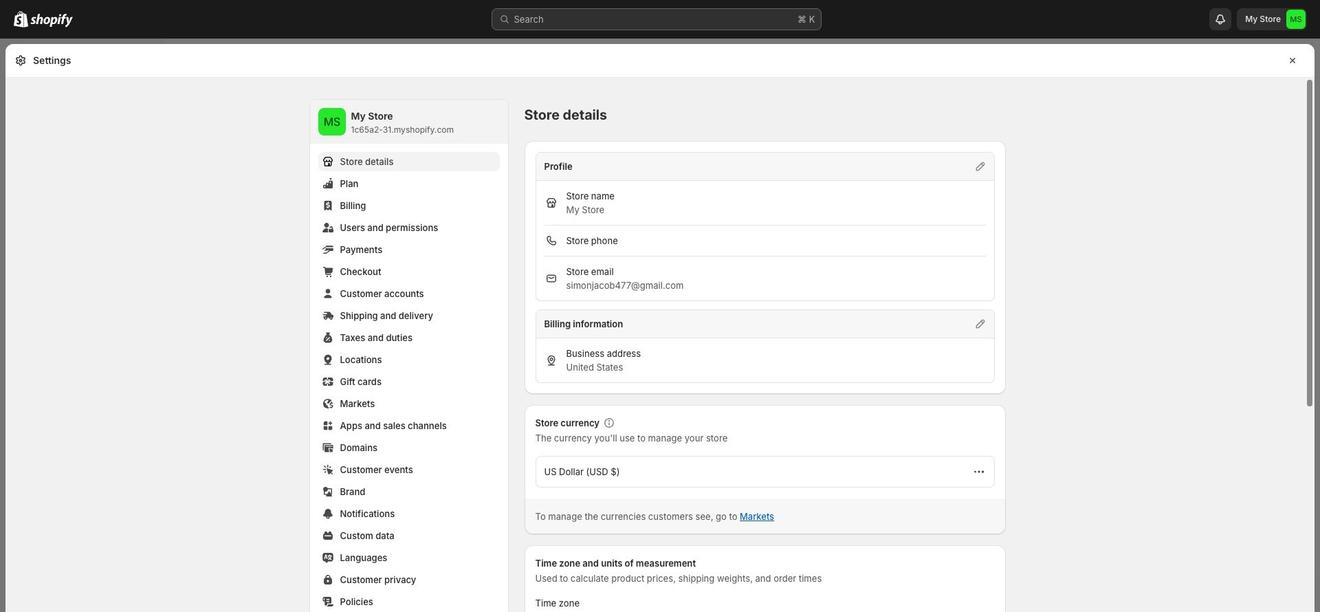 Task type: vqa. For each thing, say whether or not it's contained in the screenshot.
dialog
no



Task type: locate. For each thing, give the bounding box(es) containing it.
1 vertical spatial my store image
[[318, 108, 346, 136]]

0 vertical spatial my store image
[[1287, 10, 1306, 29]]

1 horizontal spatial my store image
[[1287, 10, 1306, 29]]

shopify image
[[14, 11, 28, 28], [30, 14, 73, 28]]

shop settings menu element
[[310, 100, 508, 612]]

settings dialog
[[6, 44, 1315, 612]]

0 horizontal spatial my store image
[[318, 108, 346, 136]]

my store image
[[1287, 10, 1306, 29], [318, 108, 346, 136]]

my store image inside shop settings menu element
[[318, 108, 346, 136]]



Task type: describe. For each thing, give the bounding box(es) containing it.
0 horizontal spatial shopify image
[[14, 11, 28, 28]]

1 horizontal spatial shopify image
[[30, 14, 73, 28]]



